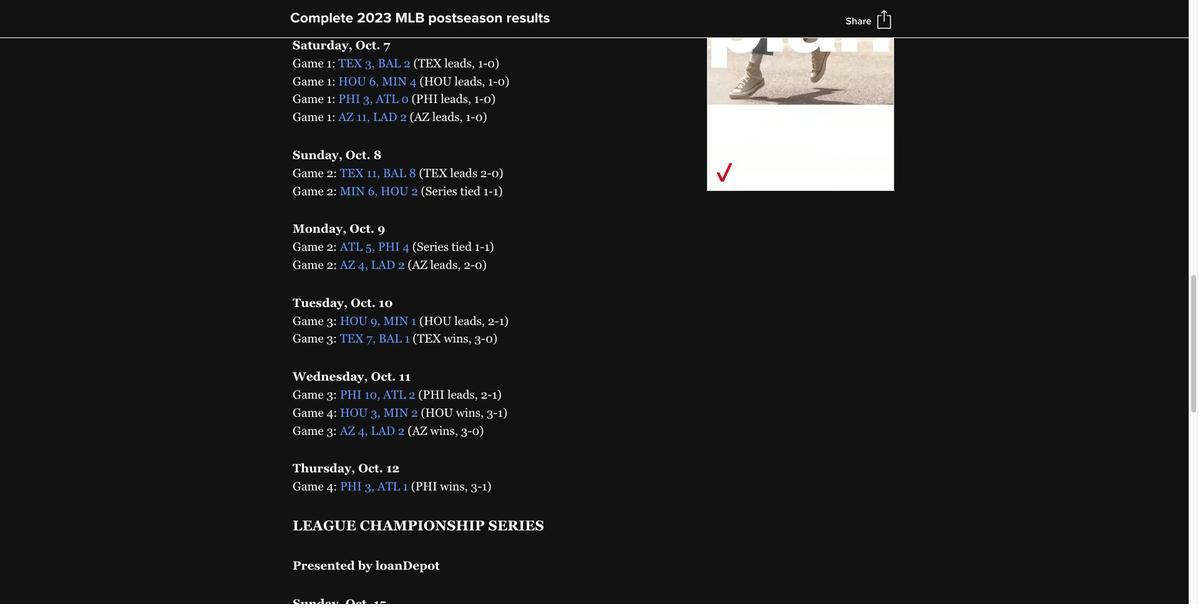 Task type: locate. For each thing, give the bounding box(es) containing it.
atl
[[376, 92, 399, 106], [340, 240, 363, 254], [383, 388, 406, 402], [378, 480, 400, 493]]

leads,
[[445, 56, 475, 70], [455, 74, 485, 88], [441, 92, 472, 106], [433, 110, 463, 124], [431, 258, 461, 272], [455, 314, 485, 328], [448, 388, 478, 402]]

oct. inside the sunday, oct. 8 game 2: tex 11, bal 8 (tex leads 2-0) game 2: min 6, hou 2 (series tied 1-1)
[[346, 148, 371, 162]]

2- inside the sunday, oct. 8 game 2: tex 11, bal 8 (tex leads 2-0) game 2: min 6, hou 2 (series tied 1-1)
[[481, 166, 492, 180]]

4 inside saturday, oct. 7 game 1: tex 3, bal 2 (tex leads, 1-0) game 1: hou 6, min 4 (hou leads, 1-0) game 1: phi 3, atl 0 (phi leads, 1-0) game 1: az 11, lad 2 (az leads, 1-0)
[[410, 74, 417, 88]]

oct. for thursday,
[[358, 462, 383, 475]]

8 up min 6, hou 2 link
[[409, 166, 416, 180]]

lad down hou 3, min 2 link
[[371, 424, 395, 437]]

2 presented from the top
[[293, 559, 355, 572]]

oct. up "phi 10, atl 2" link
[[371, 370, 396, 384]]

(tex left leads
[[419, 166, 448, 180]]

by
[[358, 0, 373, 14], [358, 559, 373, 572]]

0 vertical spatial presented
[[293, 0, 355, 14]]

2- for tuesday, oct. 10 game 3: hou 9, min 1 (hou leads, 2-1) game 3: tex 7, bal 1 (tex wins, 3-0)
[[488, 314, 499, 328]]

oct. for wednesday,
[[371, 370, 396, 384]]

az 4, lad 2 link
[[340, 258, 405, 272], [340, 424, 405, 437]]

game
[[293, 56, 324, 70], [293, 74, 324, 88], [293, 92, 324, 106], [293, 110, 324, 124], [293, 166, 324, 180], [293, 184, 324, 198], [293, 240, 324, 254], [293, 258, 324, 272], [293, 314, 324, 328], [293, 332, 324, 346], [293, 388, 324, 402], [293, 406, 324, 419], [293, 424, 324, 437], [293, 480, 324, 493]]

1 vertical spatial (az
[[408, 258, 428, 272]]

(tex down complete 2023 mlb postseason results
[[414, 56, 442, 70]]

2 vertical spatial 1
[[403, 480, 408, 493]]

0 vertical spatial az
[[339, 110, 354, 124]]

4 down tex 3, bal 2 link
[[410, 74, 417, 88]]

presented by loandepot
[[293, 559, 440, 572]]

(hou right hou 9, min 1 link
[[420, 314, 452, 328]]

0 vertical spatial az 4, lad 2 link
[[340, 258, 405, 272]]

(series
[[421, 184, 458, 198], [413, 240, 449, 254]]

8 up tex 11, bal 8 link
[[374, 148, 382, 162]]

14 game from the top
[[293, 480, 324, 493]]

phi right 5,
[[378, 240, 400, 254]]

2 vertical spatial lad
[[371, 424, 395, 437]]

phi down thursday,
[[340, 480, 362, 493]]

lad inside saturday, oct. 7 game 1: tex 3, bal 2 (tex leads, 1-0) game 1: hou 6, min 4 (hou leads, 1-0) game 1: phi 3, atl 0 (phi leads, 1-0) game 1: az 11, lad 2 (az leads, 1-0)
[[373, 110, 397, 124]]

min inside the sunday, oct. 8 game 2: tex 11, bal 8 (tex leads 2-0) game 2: min 6, hou 2 (series tied 1-1)
[[340, 184, 365, 198]]

az down atl 5, phi 4 link
[[340, 258, 355, 272]]

6, for min
[[369, 74, 379, 88]]

tex inside saturday, oct. 7 game 1: tex 3, bal 2 (tex leads, 1-0) game 1: hou 6, min 4 (hou leads, 1-0) game 1: phi 3, atl 0 (phi leads, 1-0) game 1: az 11, lad 2 (az leads, 1-0)
[[339, 56, 362, 70]]

oct. inside saturday, oct. 7 game 1: tex 3, bal 2 (tex leads, 1-0) game 1: hou 6, min 4 (hou leads, 1-0) game 1: phi 3, atl 0 (phi leads, 1-0) game 1: az 11, lad 2 (az leads, 1-0)
[[356, 38, 381, 52]]

1 presented from the top
[[293, 0, 355, 14]]

atl down 11
[[383, 388, 406, 402]]

4 1: from the top
[[327, 110, 336, 124]]

phi 3, atl 1 link
[[340, 480, 408, 493]]

2:
[[327, 166, 337, 180], [327, 184, 337, 198], [327, 240, 337, 254], [327, 258, 337, 272]]

oct. for monday,
[[350, 222, 375, 236]]

oct. for sunday,
[[346, 148, 371, 162]]

hou 9, min 1 link
[[340, 314, 417, 328]]

oct. inside 'tuesday, oct. 10 game 3: hou 9, min 1 (hou leads, 2-1) game 3: tex 7, bal 1 (tex wins, 3-0)'
[[351, 296, 376, 310]]

9,
[[371, 314, 381, 328]]

1 vertical spatial 4
[[403, 240, 410, 254]]

2-
[[481, 166, 492, 180], [464, 258, 475, 272], [488, 314, 499, 328], [481, 388, 492, 402]]

2 vertical spatial (az
[[408, 424, 428, 437]]

hou inside the sunday, oct. 8 game 2: tex 11, bal 8 (tex leads 2-0) game 2: min 6, hou 2 (series tied 1-1)
[[381, 184, 409, 198]]

tied
[[460, 184, 481, 198], [452, 240, 472, 254]]

0 vertical spatial 11,
[[357, 110, 370, 124]]

(az inside saturday, oct. 7 game 1: tex 3, bal 2 (tex leads, 1-0) game 1: hou 6, min 4 (hou leads, 1-0) game 1: phi 3, atl 0 (phi leads, 1-0) game 1: az 11, lad 2 (az leads, 1-0)
[[410, 110, 430, 124]]

phi left 10,
[[340, 388, 362, 402]]

presented down the league
[[293, 559, 355, 572]]

tex
[[339, 56, 362, 70], [340, 166, 364, 180], [340, 332, 364, 346]]

2 vertical spatial (tex
[[413, 332, 441, 346]]

1 horizontal spatial 8
[[409, 166, 416, 180]]

1 vertical spatial 4:
[[327, 480, 337, 493]]

bal inside the sunday, oct. 8 game 2: tex 11, bal 8 (tex leads 2-0) game 2: min 6, hou 2 (series tied 1-1)
[[383, 166, 406, 180]]

0) inside monday, oct. 9 game 2: atl 5, phi 4 (series tied 1-1) game 2: az 4, lad 2 (az leads, 2-0)
[[475, 258, 487, 272]]

(phi inside thursday, oct. 12 game 4: phi 3, atl 1 (phi wins, 3-1)
[[411, 480, 438, 493]]

phi up az 11, lad 2 link
[[339, 92, 360, 106]]

lad down phi 3, atl 0 "link"
[[373, 110, 397, 124]]

(phi
[[412, 92, 438, 106], [419, 388, 445, 402], [411, 480, 438, 493]]

wednesday,
[[293, 370, 368, 384]]

1 vertical spatial 8
[[409, 166, 416, 180]]

11
[[399, 370, 411, 384]]

11, inside saturday, oct. 7 game 1: tex 3, bal 2 (tex leads, 1-0) game 1: hou 6, min 4 (hou leads, 1-0) game 1: phi 3, atl 0 (phi leads, 1-0) game 1: az 11, lad 2 (az leads, 1-0)
[[357, 110, 370, 124]]

1
[[412, 314, 417, 328], [405, 332, 410, 346], [403, 480, 408, 493]]

2 down "phi 10, atl 2" link
[[411, 406, 418, 419]]

4 right 5,
[[403, 240, 410, 254]]

oct. left the 7
[[356, 38, 381, 52]]

0 vertical spatial 4,
[[358, 258, 368, 272]]

(az down hou 3, min 2 link
[[408, 424, 428, 437]]

0 vertical spatial 4:
[[327, 406, 337, 419]]

(hou right hou 3, min 2 link
[[421, 406, 453, 419]]

5 game from the top
[[293, 166, 324, 180]]

atl down '12'
[[378, 480, 400, 493]]

(hou for (tex
[[420, 74, 452, 88]]

6, for hou
[[368, 184, 378, 198]]

2 vertical spatial bal
[[379, 332, 402, 346]]

min right 9,
[[384, 314, 409, 328]]

12
[[386, 462, 400, 475]]

presented for presented by loandepot
[[293, 559, 355, 572]]

hou 6, min 4 link
[[339, 74, 417, 88]]

(phi right 0
[[412, 92, 438, 106]]

hou up phi 3, atl 0 "link"
[[339, 74, 366, 88]]

2 down atl 5, phi 4 link
[[398, 258, 405, 272]]

0 vertical spatial 1
[[412, 314, 417, 328]]

(az down atl 5, phi 4 link
[[408, 258, 428, 272]]

1) inside monday, oct. 9 game 2: atl 5, phi 4 (series tied 1-1) game 2: az 4, lad 2 (az leads, 2-0)
[[485, 240, 494, 254]]

1 down hou 9, min 1 link
[[405, 332, 410, 346]]

1 vertical spatial 4,
[[358, 424, 368, 437]]

8
[[374, 148, 382, 162], [409, 166, 416, 180]]

11,
[[357, 110, 370, 124], [367, 166, 380, 180]]

1 vertical spatial 11,
[[367, 166, 380, 180]]

phi inside thursday, oct. 12 game 4: phi 3, atl 1 (phi wins, 3-1)
[[340, 480, 362, 493]]

hou down 10,
[[340, 406, 368, 419]]

3-
[[475, 332, 486, 346], [487, 406, 498, 419], [461, 424, 472, 437], [471, 480, 482, 493]]

6, down tex 3, bal 2 link
[[369, 74, 379, 88]]

2 inside the sunday, oct. 8 game 2: tex 11, bal 8 (tex leads 2-0) game 2: min 6, hou 2 (series tied 1-1)
[[412, 184, 418, 198]]

hou left 9,
[[340, 314, 368, 328]]

11, inside the sunday, oct. 8 game 2: tex 11, bal 8 (tex leads 2-0) game 2: min 6, hou 2 (series tied 1-1)
[[367, 166, 380, 180]]

phi inside wednesday, oct. 11 game 3: phi 10, atl 2 (phi leads, 2-1) game 4: hou 3, min 2 (hou wins, 3-1) game 3: az 4, lad 2 (az wins, 3-0)
[[340, 388, 362, 402]]

(tex down hou 9, min 1 link
[[413, 332, 441, 346]]

az
[[339, 110, 354, 124], [340, 258, 355, 272], [340, 424, 355, 437]]

7,
[[367, 332, 376, 346]]

hou 3, min 2 link
[[340, 406, 418, 419]]

0 vertical spatial 6,
[[369, 74, 379, 88]]

hou inside 'tuesday, oct. 10 game 3: hou 9, min 1 (hou leads, 2-1) game 3: tex 7, bal 1 (tex wins, 3-0)'
[[340, 314, 368, 328]]

3, inside thursday, oct. 12 game 4: phi 3, atl 1 (phi wins, 3-1)
[[365, 480, 375, 493]]

1 by from the top
[[358, 0, 373, 14]]

oct. up phi 3, atl 1 "link"
[[358, 462, 383, 475]]

6, inside the sunday, oct. 8 game 2: tex 11, bal 8 (tex leads 2-0) game 2: min 6, hou 2 (series tied 1-1)
[[368, 184, 378, 198]]

2 down tex 11, bal 8 link
[[412, 184, 418, 198]]

oct. inside wednesday, oct. 11 game 3: phi 10, atl 2 (phi leads, 2-1) game 4: hou 3, min 2 (hou wins, 3-1) game 3: az 4, lad 2 (az wins, 3-0)
[[371, 370, 396, 384]]

oct. inside thursday, oct. 12 game 4: phi 3, atl 1 (phi wins, 3-1)
[[358, 462, 383, 475]]

6, down tex 11, bal 8 link
[[368, 184, 378, 198]]

(series right atl 5, phi 4 link
[[413, 240, 449, 254]]

(series down leads
[[421, 184, 458, 198]]

2023
[[357, 9, 392, 27]]

1 right 9,
[[412, 314, 417, 328]]

1 vertical spatial (series
[[413, 240, 449, 254]]

1)
[[493, 184, 503, 198], [485, 240, 494, 254], [499, 314, 509, 328], [492, 388, 502, 402], [498, 406, 508, 419], [482, 480, 492, 493]]

0 horizontal spatial 8
[[374, 148, 382, 162]]

championship
[[360, 518, 485, 534]]

(hou inside saturday, oct. 7 game 1: tex 3, bal 2 (tex leads, 1-0) game 1: hou 6, min 4 (hou leads, 1-0) game 1: phi 3, atl 0 (phi leads, 1-0) game 1: az 11, lad 2 (az leads, 1-0)
[[420, 74, 452, 88]]

lad down atl 5, phi 4 link
[[371, 258, 395, 272]]

4: down thursday,
[[327, 480, 337, 493]]

3:
[[327, 314, 337, 328], [327, 332, 337, 346], [327, 388, 337, 402], [327, 424, 337, 437]]

(tex inside the sunday, oct. 8 game 2: tex 11, bal 8 (tex leads 2-0) game 2: min 6, hou 2 (series tied 1-1)
[[419, 166, 448, 180]]

0 vertical spatial bal
[[378, 56, 401, 70]]

4,
[[358, 258, 368, 272], [358, 424, 368, 437]]

tied inside the sunday, oct. 8 game 2: tex 11, bal 8 (tex leads 2-0) game 2: min 6, hou 2 (series tied 1-1)
[[460, 184, 481, 198]]

2 game from the top
[[293, 74, 324, 88]]

4 2: from the top
[[327, 258, 337, 272]]

tuesday, oct. 10 game 3: hou 9, min 1 (hou leads, 2-1) game 3: tex 7, bal 1 (tex wins, 3-0)
[[293, 296, 509, 346]]

9 game from the top
[[293, 314, 324, 328]]

1 vertical spatial az 4, lad 2 link
[[340, 424, 405, 437]]

(tex inside saturday, oct. 7 game 1: tex 3, bal 2 (tex leads, 1-0) game 1: hou 6, min 4 (hou leads, 1-0) game 1: phi 3, atl 0 (phi leads, 1-0) game 1: az 11, lad 2 (az leads, 1-0)
[[414, 56, 442, 70]]

leads, inside 'tuesday, oct. 10 game 3: hou 9, min 1 (hou leads, 2-1) game 3: tex 7, bal 1 (tex wins, 3-0)'
[[455, 314, 485, 328]]

hou
[[339, 74, 366, 88], [381, 184, 409, 198], [340, 314, 368, 328], [340, 406, 368, 419]]

(hou right hou 6, min 4 link
[[420, 74, 452, 88]]

0 vertical spatial by
[[358, 0, 373, 14]]

1 vertical spatial (phi
[[419, 388, 445, 402]]

(tex
[[414, 56, 442, 70], [419, 166, 448, 180], [413, 332, 441, 346]]

thursday,
[[293, 462, 355, 475]]

2 by from the top
[[358, 559, 373, 572]]

1 vertical spatial 6,
[[368, 184, 378, 198]]

1 vertical spatial (tex
[[419, 166, 448, 180]]

0 vertical spatial 8
[[374, 148, 382, 162]]

(hou inside 'tuesday, oct. 10 game 3: hou 9, min 1 (hou leads, 2-1) game 3: tex 7, bal 1 (tex wins, 3-0)'
[[420, 314, 452, 328]]

tex left "7,"
[[340, 332, 364, 346]]

atl 5, phi 4 link
[[340, 240, 410, 254]]

oct. for saturday,
[[356, 38, 381, 52]]

1 4, from the top
[[358, 258, 368, 272]]

1-
[[478, 56, 488, 70], [488, 74, 498, 88], [474, 92, 484, 106], [466, 110, 476, 124], [484, 184, 493, 198], [475, 240, 485, 254]]

presented for presented by booking.com
[[293, 0, 355, 14]]

oct. up tex 11, bal 8 link
[[346, 148, 371, 162]]

2 4, from the top
[[358, 424, 368, 437]]

6,
[[369, 74, 379, 88], [368, 184, 378, 198]]

0 vertical spatial (series
[[421, 184, 458, 198]]

1 1: from the top
[[327, 56, 336, 70]]

oct. left 9
[[350, 222, 375, 236]]

atl inside saturday, oct. 7 game 1: tex 3, bal 2 (tex leads, 1-0) game 1: hou 6, min 4 (hou leads, 1-0) game 1: phi 3, atl 0 (phi leads, 1-0) game 1: az 11, lad 2 (az leads, 1-0)
[[376, 92, 399, 106]]

bal up min 6, hou 2 link
[[383, 166, 406, 180]]

2 vertical spatial (hou
[[421, 406, 453, 419]]

1:
[[327, 56, 336, 70], [327, 74, 336, 88], [327, 92, 336, 106], [327, 110, 336, 124]]

min down tex 11, bal 8 link
[[340, 184, 365, 198]]

1) inside 'tuesday, oct. 10 game 3: hou 9, min 1 (hou leads, 2-1) game 3: tex 7, bal 1 (tex wins, 3-0)'
[[499, 314, 509, 328]]

1 vertical spatial presented
[[293, 559, 355, 572]]

postseason
[[429, 9, 503, 27]]

(phi up championship
[[411, 480, 438, 493]]

booking.com
[[376, 0, 457, 14]]

(tex for (hou
[[414, 56, 442, 70]]

3,
[[365, 56, 375, 70], [363, 92, 373, 106], [371, 406, 381, 419], [365, 480, 375, 493]]

4
[[410, 74, 417, 88], [403, 240, 410, 254]]

1) for thursday, oct. 12 game 4: phi 3, atl 1 (phi wins, 3-1)
[[482, 480, 492, 493]]

phi 3, atl 0 link
[[339, 92, 409, 106]]

wins,
[[444, 332, 472, 346], [456, 406, 484, 419], [431, 424, 458, 437], [440, 480, 468, 493]]

0 vertical spatial tied
[[460, 184, 481, 198]]

3 2: from the top
[[327, 240, 337, 254]]

tex inside the sunday, oct. 8 game 2: tex 11, bal 8 (tex leads 2-0) game 2: min 6, hou 2 (series tied 1-1)
[[340, 166, 364, 180]]

lad
[[373, 110, 397, 124], [371, 258, 395, 272], [371, 424, 395, 437]]

0 vertical spatial (hou
[[420, 74, 452, 88]]

min up 0
[[382, 74, 407, 88]]

bal
[[378, 56, 401, 70], [383, 166, 406, 180], [379, 332, 402, 346]]

2 4: from the top
[[327, 480, 337, 493]]

0 vertical spatial (az
[[410, 110, 430, 124]]

2 vertical spatial (phi
[[411, 480, 438, 493]]

az 4, lad 2 link down 5,
[[340, 258, 405, 272]]

(phi for 11
[[419, 388, 445, 402]]

1 vertical spatial by
[[358, 559, 373, 572]]

oct. up 9,
[[351, 296, 376, 310]]

1 vertical spatial tex
[[340, 166, 364, 180]]

1) inside thursday, oct. 12 game 4: phi 3, atl 1 (phi wins, 3-1)
[[482, 480, 492, 493]]

tex up min 6, hou 2 link
[[340, 166, 364, 180]]

1 vertical spatial (hou
[[420, 314, 452, 328]]

az down phi 3, atl 0 "link"
[[339, 110, 354, 124]]

1 4: from the top
[[327, 406, 337, 419]]

atl left 0
[[376, 92, 399, 106]]

0)
[[488, 56, 500, 70], [498, 74, 510, 88], [484, 92, 496, 106], [476, 110, 488, 124], [492, 166, 504, 180], [475, 258, 487, 272], [486, 332, 498, 346], [472, 424, 484, 437]]

saturday, oct. 7 game 1: tex 3, bal 2 (tex leads, 1-0) game 1: hou 6, min 4 (hou leads, 1-0) game 1: phi 3, atl 0 (phi leads, 1-0) game 1: az 11, lad 2 (az leads, 1-0)
[[293, 38, 510, 124]]

(tex inside 'tuesday, oct. 10 game 3: hou 9, min 1 (hou leads, 2-1) game 3: tex 7, bal 1 (tex wins, 3-0)'
[[413, 332, 441, 346]]

atl inside wednesday, oct. 11 game 3: phi 10, atl 2 (phi leads, 2-1) game 4: hou 3, min 2 (hou wins, 3-1) game 3: az 4, lad 2 (az wins, 3-0)
[[383, 388, 406, 402]]

oct.
[[356, 38, 381, 52], [346, 148, 371, 162], [350, 222, 375, 236], [351, 296, 376, 310], [371, 370, 396, 384], [358, 462, 383, 475]]

presented by booking.com
[[293, 0, 457, 14]]

2- inside wednesday, oct. 11 game 3: phi 10, atl 2 (phi leads, 2-1) game 4: hou 3, min 2 (hou wins, 3-1) game 3: az 4, lad 2 (az wins, 3-0)
[[481, 388, 492, 402]]

(phi right "phi 10, atl 2" link
[[419, 388, 445, 402]]

2 down 0
[[400, 110, 407, 124]]

presented up saturday,
[[293, 0, 355, 14]]

by for booking.com
[[358, 0, 373, 14]]

bal down the 7
[[378, 56, 401, 70]]

4, down 5,
[[358, 258, 368, 272]]

wins, inside 'tuesday, oct. 10 game 3: hou 9, min 1 (hou leads, 2-1) game 3: tex 7, bal 1 (tex wins, 3-0)'
[[444, 332, 472, 346]]

league championship series
[[293, 518, 544, 534]]

by right complete
[[358, 0, 373, 14]]

advertisement element
[[707, 0, 895, 191]]

0 vertical spatial (tex
[[414, 56, 442, 70]]

(hou for (phi
[[421, 406, 453, 419]]

4:
[[327, 406, 337, 419], [327, 480, 337, 493]]

oct. inside monday, oct. 9 game 2: atl 5, phi 4 (series tied 1-1) game 2: az 4, lad 2 (az leads, 2-0)
[[350, 222, 375, 236]]

2
[[404, 56, 411, 70], [400, 110, 407, 124], [412, 184, 418, 198], [398, 258, 405, 272], [409, 388, 416, 402], [411, 406, 418, 419], [398, 424, 405, 437]]

(hou
[[420, 74, 452, 88], [420, 314, 452, 328], [421, 406, 453, 419]]

leads, inside monday, oct. 9 game 2: atl 5, phi 4 (series tied 1-1) game 2: az 4, lad 2 (az leads, 2-0)
[[431, 258, 461, 272]]

atl left 5,
[[340, 240, 363, 254]]

presented
[[293, 0, 355, 14], [293, 559, 355, 572]]

min inside saturday, oct. 7 game 1: tex 3, bal 2 (tex leads, 1-0) game 1: hou 6, min 4 (hou leads, 1-0) game 1: phi 3, atl 0 (phi leads, 1-0) game 1: az 11, lad 2 (az leads, 1-0)
[[382, 74, 407, 88]]

tex up hou 6, min 4 link
[[339, 56, 362, 70]]

4, down hou 3, min 2 link
[[358, 424, 368, 437]]

11, up min 6, hou 2 link
[[367, 166, 380, 180]]

(hou inside wednesday, oct. 11 game 3: phi 10, atl 2 (phi leads, 2-1) game 4: hou 3, min 2 (hou wins, 3-1) game 3: az 4, lad 2 (az wins, 3-0)
[[421, 406, 453, 419]]

2 vertical spatial az
[[340, 424, 355, 437]]

(series inside monday, oct. 9 game 2: atl 5, phi 4 (series tied 1-1) game 2: az 4, lad 2 (az leads, 2-0)
[[413, 240, 449, 254]]

1 vertical spatial tied
[[452, 240, 472, 254]]

7 game from the top
[[293, 240, 324, 254]]

tex for saturday,
[[339, 56, 362, 70]]

bal right "7,"
[[379, 332, 402, 346]]

1 2: from the top
[[327, 166, 337, 180]]

2 1: from the top
[[327, 74, 336, 88]]

2- inside 'tuesday, oct. 10 game 3: hou 9, min 1 (hou leads, 2-1) game 3: tex 7, bal 1 (tex wins, 3-0)'
[[488, 314, 499, 328]]

0 vertical spatial (phi
[[412, 92, 438, 106]]

1 vertical spatial az
[[340, 258, 355, 272]]

sunday,
[[293, 148, 343, 162]]

phi 10, atl 2 link
[[340, 388, 416, 402]]

by left loandepot
[[358, 559, 373, 572]]

5,
[[366, 240, 375, 254]]

game inside thursday, oct. 12 game 4: phi 3, atl 1 (phi wins, 3-1)
[[293, 480, 324, 493]]

1 3: from the top
[[327, 314, 337, 328]]

(az
[[410, 110, 430, 124], [408, 258, 428, 272], [408, 424, 428, 437]]

0) inside 'tuesday, oct. 10 game 3: hou 9, min 1 (hou leads, 2-1) game 3: tex 7, bal 1 (tex wins, 3-0)'
[[486, 332, 498, 346]]

min down "phi 10, atl 2" link
[[384, 406, 409, 419]]

1 vertical spatial lad
[[371, 258, 395, 272]]

(az right az 11, lad 2 link
[[410, 110, 430, 124]]

6, inside saturday, oct. 7 game 1: tex 3, bal 2 (tex leads, 1-0) game 1: hou 6, min 4 (hou leads, 1-0) game 1: phi 3, atl 0 (phi leads, 1-0) game 1: az 11, lad 2 (az leads, 1-0)
[[369, 74, 379, 88]]

11, down phi 3, atl 0 "link"
[[357, 110, 370, 124]]

az 4, lad 2 link down hou 3, min 2 link
[[340, 424, 405, 437]]

1 inside thursday, oct. 12 game 4: phi 3, atl 1 (phi wins, 3-1)
[[403, 480, 408, 493]]

phi
[[339, 92, 360, 106], [378, 240, 400, 254], [340, 388, 362, 402], [340, 480, 362, 493]]

1 up league championship series
[[403, 480, 408, 493]]

league
[[293, 518, 356, 534]]

4, inside wednesday, oct. 11 game 3: phi 10, atl 2 (phi leads, 2-1) game 4: hou 3, min 2 (hou wins, 3-1) game 3: az 4, lad 2 (az wins, 3-0)
[[358, 424, 368, 437]]

1 game from the top
[[293, 56, 324, 70]]

az down hou 3, min 2 link
[[340, 424, 355, 437]]

4 game from the top
[[293, 110, 324, 124]]

(tex for (series
[[419, 166, 448, 180]]

az inside saturday, oct. 7 game 1: tex 3, bal 2 (tex leads, 1-0) game 1: hou 6, min 4 (hou leads, 1-0) game 1: phi 3, atl 0 (phi leads, 1-0) game 1: az 11, lad 2 (az leads, 1-0)
[[339, 110, 354, 124]]

4: down wednesday,
[[327, 406, 337, 419]]

0 vertical spatial 4
[[410, 74, 417, 88]]

hou down tex 11, bal 8 link
[[381, 184, 409, 198]]

loandepot
[[376, 559, 440, 572]]

monday, oct. 9 game 2: atl 5, phi 4 (series tied 1-1) game 2: az 4, lad 2 (az leads, 2-0)
[[293, 222, 494, 272]]

0 vertical spatial tex
[[339, 56, 362, 70]]

2 vertical spatial tex
[[340, 332, 364, 346]]

(phi inside wednesday, oct. 11 game 3: phi 10, atl 2 (phi leads, 2-1) game 4: hou 3, min 2 (hou wins, 3-1) game 3: az 4, lad 2 (az wins, 3-0)
[[419, 388, 445, 402]]

1 vertical spatial bal
[[383, 166, 406, 180]]

10,
[[365, 388, 380, 402]]

0 vertical spatial lad
[[373, 110, 397, 124]]

min
[[382, 74, 407, 88], [340, 184, 365, 198], [384, 314, 409, 328], [384, 406, 409, 419]]

bal inside saturday, oct. 7 game 1: tex 3, bal 2 (tex leads, 1-0) game 1: hou 6, min 4 (hou leads, 1-0) game 1: phi 3, atl 0 (phi leads, 1-0) game 1: az 11, lad 2 (az leads, 1-0)
[[378, 56, 401, 70]]



Task type: vqa. For each thing, say whether or not it's contained in the screenshot.


Task type: describe. For each thing, give the bounding box(es) containing it.
hou inside wednesday, oct. 11 game 3: phi 10, atl 2 (phi leads, 2-1) game 4: hou 3, min 2 (hou wins, 3-1) game 3: az 4, lad 2 (az wins, 3-0)
[[340, 406, 368, 419]]

1 vertical spatial 1
[[405, 332, 410, 346]]

wednesday, oct. 11 game 3: phi 10, atl 2 (phi leads, 2-1) game 4: hou 3, min 2 (hou wins, 3-1) game 3: az 4, lad 2 (az wins, 3-0)
[[293, 370, 508, 437]]

8 game from the top
[[293, 258, 324, 272]]

3- inside thursday, oct. 12 game 4: phi 3, atl 1 (phi wins, 3-1)
[[471, 480, 482, 493]]

12 game from the top
[[293, 406, 324, 419]]

2 up hou 6, min 4 link
[[404, 56, 411, 70]]

share button
[[846, 15, 872, 27]]

3 3: from the top
[[327, 388, 337, 402]]

3 game from the top
[[293, 92, 324, 106]]

tex for sunday,
[[340, 166, 364, 180]]

(phi for 12
[[411, 480, 438, 493]]

9
[[378, 222, 386, 236]]

lad inside monday, oct. 9 game 2: atl 5, phi 4 (series tied 1-1) game 2: az 4, lad 2 (az leads, 2-0)
[[371, 258, 395, 272]]

(series inside the sunday, oct. 8 game 2: tex 11, bal 8 (tex leads 2-0) game 2: min 6, hou 2 (series tied 1-1)
[[421, 184, 458, 198]]

2- for sunday, oct. 8 game 2: tex 11, bal 8 (tex leads 2-0) game 2: min 6, hou 2 (series tied 1-1)
[[481, 166, 492, 180]]

6 game from the top
[[293, 184, 324, 198]]

1) inside the sunday, oct. 8 game 2: tex 11, bal 8 (tex leads 2-0) game 2: min 6, hou 2 (series tied 1-1)
[[493, 184, 503, 198]]

0) inside the sunday, oct. 8 game 2: tex 11, bal 8 (tex leads 2-0) game 2: min 6, hou 2 (series tied 1-1)
[[492, 166, 504, 180]]

min inside wednesday, oct. 11 game 3: phi 10, atl 2 (phi leads, 2-1) game 4: hou 3, min 2 (hou wins, 3-1) game 3: az 4, lad 2 (az wins, 3-0)
[[384, 406, 409, 419]]

4: inside thursday, oct. 12 game 4: phi 3, atl 1 (phi wins, 3-1)
[[327, 480, 337, 493]]

(az inside wednesday, oct. 11 game 3: phi 10, atl 2 (phi leads, 2-1) game 4: hou 3, min 2 (hou wins, 3-1) game 3: az 4, lad 2 (az wins, 3-0)
[[408, 424, 428, 437]]

min 6, hou 2 link
[[340, 184, 418, 198]]

phi inside monday, oct. 9 game 2: atl 5, phi 4 (series tied 1-1) game 2: az 4, lad 2 (az leads, 2-0)
[[378, 240, 400, 254]]

wins, inside thursday, oct. 12 game 4: phi 3, atl 1 (phi wins, 3-1)
[[440, 480, 468, 493]]

tied inside monday, oct. 9 game 2: atl 5, phi 4 (series tied 1-1) game 2: az 4, lad 2 (az leads, 2-0)
[[452, 240, 472, 254]]

4 inside monday, oct. 9 game 2: atl 5, phi 4 (series tied 1-1) game 2: az 4, lad 2 (az leads, 2-0)
[[403, 240, 410, 254]]

1- inside the sunday, oct. 8 game 2: tex 11, bal 8 (tex leads 2-0) game 2: min 6, hou 2 (series tied 1-1)
[[484, 184, 493, 198]]

az inside monday, oct. 9 game 2: atl 5, phi 4 (series tied 1-1) game 2: az 4, lad 2 (az leads, 2-0)
[[340, 258, 355, 272]]

1 for 10
[[412, 314, 417, 328]]

7
[[384, 38, 390, 52]]

4: inside wednesday, oct. 11 game 3: phi 10, atl 2 (phi leads, 2-1) game 4: hou 3, min 2 (hou wins, 3-1) game 3: az 4, lad 2 (az wins, 3-0)
[[327, 406, 337, 419]]

share
[[846, 15, 872, 27]]

leads
[[450, 166, 478, 180]]

2- inside monday, oct. 9 game 2: atl 5, phi 4 (series tied 1-1) game 2: az 4, lad 2 (az leads, 2-0)
[[464, 258, 475, 272]]

bal for 8
[[383, 166, 406, 180]]

mlb
[[396, 9, 425, 27]]

series
[[489, 518, 544, 534]]

4 3: from the top
[[327, 424, 337, 437]]

2 3: from the top
[[327, 332, 337, 346]]

leads, inside wednesday, oct. 11 game 3: phi 10, atl 2 (phi leads, 2-1) game 4: hou 3, min 2 (hou wins, 3-1) game 3: az 4, lad 2 (az wins, 3-0)
[[448, 388, 478, 402]]

10
[[379, 296, 393, 310]]

1- inside monday, oct. 9 game 2: atl 5, phi 4 (series tied 1-1) game 2: az 4, lad 2 (az leads, 2-0)
[[475, 240, 485, 254]]

0
[[402, 92, 409, 106]]

bal for 7
[[378, 56, 401, 70]]

13 game from the top
[[293, 424, 324, 437]]

2 down 11
[[409, 388, 416, 402]]

1) for tuesday, oct. 10 game 3: hou 9, min 1 (hou leads, 2-1) game 3: tex 7, bal 1 (tex wins, 3-0)
[[499, 314, 509, 328]]

hou inside saturday, oct. 7 game 1: tex 3, bal 2 (tex leads, 1-0) game 1: hou 6, min 4 (hou leads, 1-0) game 1: phi 3, atl 0 (phi leads, 1-0) game 1: az 11, lad 2 (az leads, 1-0)
[[339, 74, 366, 88]]

saturday,
[[293, 38, 353, 52]]

az inside wednesday, oct. 11 game 3: phi 10, atl 2 (phi leads, 2-1) game 4: hou 3, min 2 (hou wins, 3-1) game 3: az 4, lad 2 (az wins, 3-0)
[[340, 424, 355, 437]]

min inside 'tuesday, oct. 10 game 3: hou 9, min 1 (hou leads, 2-1) game 3: tex 7, bal 1 (tex wins, 3-0)'
[[384, 314, 409, 328]]

1 for 12
[[403, 480, 408, 493]]

tex 7, bal 1 link
[[340, 332, 410, 346]]

results
[[507, 9, 550, 27]]

1) for wednesday, oct. 11 game 3: phi 10, atl 2 (phi leads, 2-1) game 4: hou 3, min 2 (hou wins, 3-1) game 3: az 4, lad 2 (az wins, 3-0)
[[492, 388, 502, 402]]

tuesday,
[[293, 296, 348, 310]]

(phi inside saturday, oct. 7 game 1: tex 3, bal 2 (tex leads, 1-0) game 1: hou 6, min 4 (hou leads, 1-0) game 1: phi 3, atl 0 (phi leads, 1-0) game 1: az 11, lad 2 (az leads, 1-0)
[[412, 92, 438, 106]]

2 2: from the top
[[327, 184, 337, 198]]

atl inside thursday, oct. 12 game 4: phi 3, atl 1 (phi wins, 3-1)
[[378, 480, 400, 493]]

11 game from the top
[[293, 388, 324, 402]]

2 inside monday, oct. 9 game 2: atl 5, phi 4 (series tied 1-1) game 2: az 4, lad 2 (az leads, 2-0)
[[398, 258, 405, 272]]

3- inside 'tuesday, oct. 10 game 3: hou 9, min 1 (hou leads, 2-1) game 3: tex 7, bal 1 (tex wins, 3-0)'
[[475, 332, 486, 346]]

tex inside 'tuesday, oct. 10 game 3: hou 9, min 1 (hou leads, 2-1) game 3: tex 7, bal 1 (tex wins, 3-0)'
[[340, 332, 364, 346]]

complete 2023 mlb postseason results
[[290, 9, 550, 27]]

thursday, oct. 12 game 4: phi 3, atl 1 (phi wins, 3-1)
[[293, 462, 492, 493]]

sunday, oct. 8 game 2: tex 11, bal 8 (tex leads 2-0) game 2: min 6, hou 2 (series tied 1-1)
[[293, 148, 504, 198]]

2 az 4, lad 2 link from the top
[[340, 424, 405, 437]]

monday,
[[293, 222, 347, 236]]

0) inside wednesday, oct. 11 game 3: phi 10, atl 2 (phi leads, 2-1) game 4: hou 3, min 2 (hou wins, 3-1) game 3: az 4, lad 2 (az wins, 3-0)
[[472, 424, 484, 437]]

1) for monday, oct. 9 game 2: atl 5, phi 4 (series tied 1-1) game 2: az 4, lad 2 (az leads, 2-0)
[[485, 240, 494, 254]]

3, inside wednesday, oct. 11 game 3: phi 10, atl 2 (phi leads, 2-1) game 4: hou 3, min 2 (hou wins, 3-1) game 3: az 4, lad 2 (az wins, 3-0)
[[371, 406, 381, 419]]

3 1: from the top
[[327, 92, 336, 106]]

by for loandepot
[[358, 559, 373, 572]]

2 down hou 3, min 2 link
[[398, 424, 405, 437]]

phi inside saturday, oct. 7 game 1: tex 3, bal 2 (tex leads, 1-0) game 1: hou 6, min 4 (hou leads, 1-0) game 1: phi 3, atl 0 (phi leads, 1-0) game 1: az 11, lad 2 (az leads, 1-0)
[[339, 92, 360, 106]]

oct. for tuesday,
[[351, 296, 376, 310]]

10 game from the top
[[293, 332, 324, 346]]

atl inside monday, oct. 9 game 2: atl 5, phi 4 (series tied 1-1) game 2: az 4, lad 2 (az leads, 2-0)
[[340, 240, 363, 254]]

bal inside 'tuesday, oct. 10 game 3: hou 9, min 1 (hou leads, 2-1) game 3: tex 7, bal 1 (tex wins, 3-0)'
[[379, 332, 402, 346]]

tex 3, bal 2 link
[[339, 56, 411, 70]]

1 az 4, lad 2 link from the top
[[340, 258, 405, 272]]

lad inside wednesday, oct. 11 game 3: phi 10, atl 2 (phi leads, 2-1) game 4: hou 3, min 2 (hou wins, 3-1) game 3: az 4, lad 2 (az wins, 3-0)
[[371, 424, 395, 437]]

(az inside monday, oct. 9 game 2: atl 5, phi 4 (series tied 1-1) game 2: az 4, lad 2 (az leads, 2-0)
[[408, 258, 428, 272]]

tex 11, bal 8 link
[[340, 166, 416, 180]]

4, inside monday, oct. 9 game 2: atl 5, phi 4 (series tied 1-1) game 2: az 4, lad 2 (az leads, 2-0)
[[358, 258, 368, 272]]

2- for wednesday, oct. 11 game 3: phi 10, atl 2 (phi leads, 2-1) game 4: hou 3, min 2 (hou wins, 3-1) game 3: az 4, lad 2 (az wins, 3-0)
[[481, 388, 492, 402]]

az 11, lad 2 link
[[339, 110, 407, 124]]

complete
[[290, 9, 354, 27]]



